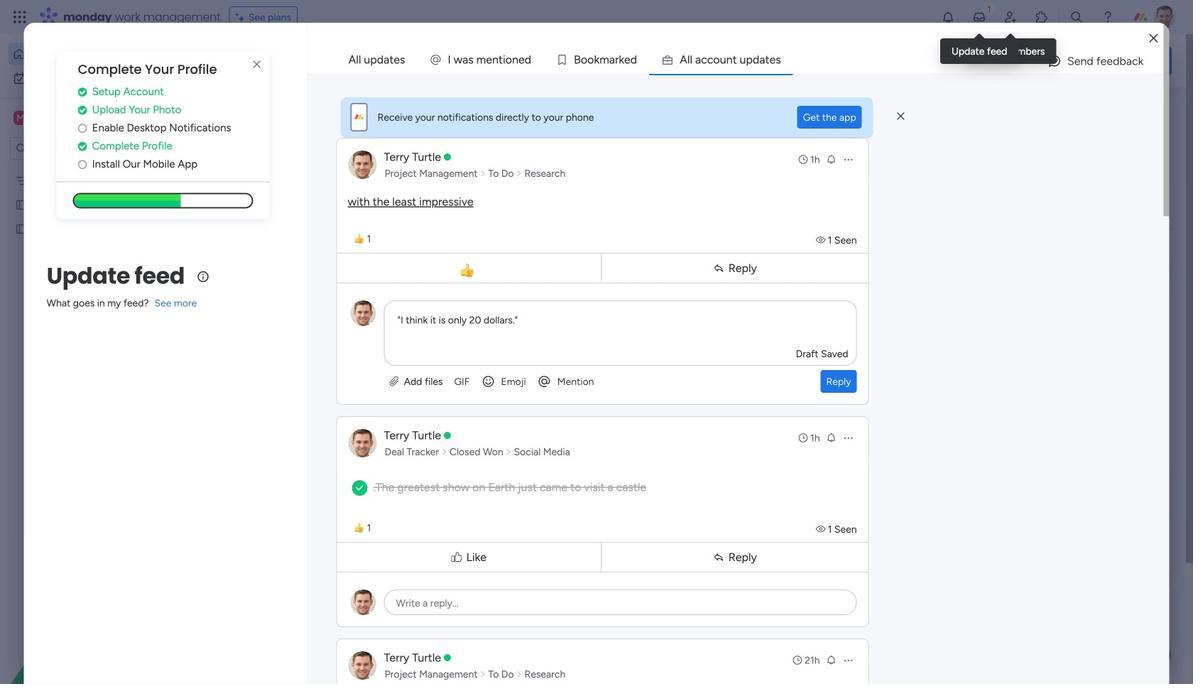 Task type: vqa. For each thing, say whether or not it's contained in the screenshot.
topmost Public board icon
no



Task type: describe. For each thing, give the bounding box(es) containing it.
help image
[[1101, 10, 1115, 24]]

2 slider arrow image from the top
[[480, 667, 486, 681]]

invite members image
[[1004, 10, 1018, 24]]

update feed image
[[972, 10, 987, 24]]

notifications image
[[941, 10, 955, 24]]

quick search results list box
[[219, 133, 925, 495]]

circle o image
[[78, 159, 87, 170]]

getting started element
[[959, 518, 1172, 574]]

0 vertical spatial dapulse x slim image
[[248, 56, 265, 73]]

close recently visited image
[[219, 116, 237, 133]]

1 slider arrow image from the top
[[480, 166, 486, 180]]

0 horizontal spatial public board image
[[15, 222, 28, 236]]

public board image for component image
[[470, 259, 485, 275]]

v2 seen image
[[816, 234, 828, 246]]

3 check circle image from the top
[[78, 141, 87, 152]]

public board image
[[15, 198, 28, 212]]

remove from favorites image
[[421, 260, 435, 274]]

0 horizontal spatial lottie animation element
[[0, 541, 181, 684]]

workspace image
[[13, 110, 28, 126]]

monday marketplace image
[[1035, 10, 1049, 24]]

terry turtle image
[[1154, 6, 1176, 28]]

contact sales element
[[959, 654, 1172, 684]]

1 image
[[983, 1, 996, 17]]

1 vertical spatial dapulse x slim image
[[1151, 103, 1168, 120]]

v2 seen image
[[816, 523, 828, 535]]

close my workspaces image
[[219, 668, 237, 684]]

circle o image
[[78, 123, 87, 133]]

1 vertical spatial add to favorites image
[[421, 434, 435, 448]]



Task type: locate. For each thing, give the bounding box(es) containing it.
tab list
[[336, 45, 1164, 74]]

0 horizontal spatial add to favorites image
[[421, 434, 435, 448]]

1 horizontal spatial lottie animation element
[[557, 34, 956, 88]]

lottie animation image
[[557, 34, 956, 88], [0, 541, 181, 684]]

component image
[[702, 282, 715, 294]]

1 horizontal spatial dapulse x slim image
[[1151, 103, 1168, 120]]

dapulse x slim image
[[897, 110, 905, 123]]

1 horizontal spatial add to favorites image
[[653, 260, 668, 274]]

slider arrow image
[[516, 166, 522, 180], [441, 445, 447, 459], [506, 445, 512, 459], [516, 667, 522, 681]]

see plans image
[[236, 9, 248, 25]]

2 check circle image from the top
[[78, 105, 87, 115]]

public board image down public board image on the top of the page
[[15, 222, 28, 236]]

tab
[[336, 45, 417, 74]]

1 vertical spatial check circle image
[[78, 105, 87, 115]]

1 element
[[363, 535, 380, 552]]

0 vertical spatial lottie animation element
[[557, 34, 956, 88]]

1 horizontal spatial public board image
[[470, 259, 485, 275]]

component image
[[470, 282, 482, 294]]

help center element
[[959, 586, 1172, 643]]

lottie animation image for the leftmost the "lottie animation" element
[[0, 541, 181, 684]]

1 horizontal spatial lottie animation image
[[557, 34, 956, 88]]

1 vertical spatial lottie animation element
[[0, 541, 181, 684]]

1 vertical spatial lottie animation image
[[0, 541, 181, 684]]

list box
[[0, 166, 181, 433]]

0 vertical spatial lottie animation image
[[557, 34, 956, 88]]

2 vertical spatial check circle image
[[78, 141, 87, 152]]

workspace selection element
[[13, 109, 119, 128]]

0 vertical spatial slider arrow image
[[480, 166, 486, 180]]

0 vertical spatial add to favorites image
[[653, 260, 668, 274]]

slider arrow image
[[480, 166, 486, 180], [480, 667, 486, 681]]

add to favorites image
[[653, 260, 668, 274], [421, 434, 435, 448]]

1 check circle image from the top
[[78, 87, 87, 97]]

public board image
[[15, 222, 28, 236], [470, 259, 485, 275], [702, 259, 717, 275]]

lottie animation image for the "lottie animation" element to the top
[[557, 34, 956, 88]]

close image
[[1150, 33, 1158, 44]]

check circle image up workspace selection element
[[78, 87, 87, 97]]

dapulse x slim image
[[248, 56, 265, 73], [1151, 103, 1168, 120]]

check circle image down circle o icon
[[78, 141, 87, 152]]

lottie animation element
[[557, 34, 956, 88], [0, 541, 181, 684]]

0 vertical spatial option
[[9, 43, 173, 65]]

0 horizontal spatial dapulse x slim image
[[248, 56, 265, 73]]

1 vertical spatial option
[[9, 67, 173, 89]]

check circle image up circle o icon
[[78, 105, 87, 115]]

Search in workspace field
[[30, 140, 119, 157]]

give feedback image
[[1048, 54, 1062, 68]]

public board image for component icon
[[702, 259, 717, 275]]

public board image up component image
[[470, 259, 485, 275]]

1 vertical spatial slider arrow image
[[480, 667, 486, 681]]

options image
[[843, 655, 854, 666]]

2 vertical spatial option
[[0, 168, 181, 171]]

0 vertical spatial check circle image
[[78, 87, 87, 97]]

select product image
[[13, 10, 27, 24]]

dapulse attachment image
[[390, 375, 399, 387]]

reminder image
[[826, 654, 837, 666]]

public board image up component icon
[[702, 259, 717, 275]]

option
[[9, 43, 173, 65], [9, 67, 173, 89], [0, 168, 181, 171]]

2 horizontal spatial public board image
[[702, 259, 717, 275]]

search everything image
[[1070, 10, 1084, 24]]

check circle image
[[78, 87, 87, 97], [78, 105, 87, 115], [78, 141, 87, 152]]

0 horizontal spatial lottie animation image
[[0, 541, 181, 684]]

v2 user feedback image
[[970, 53, 981, 69]]

v2 bolt switch image
[[1081, 53, 1089, 69]]



